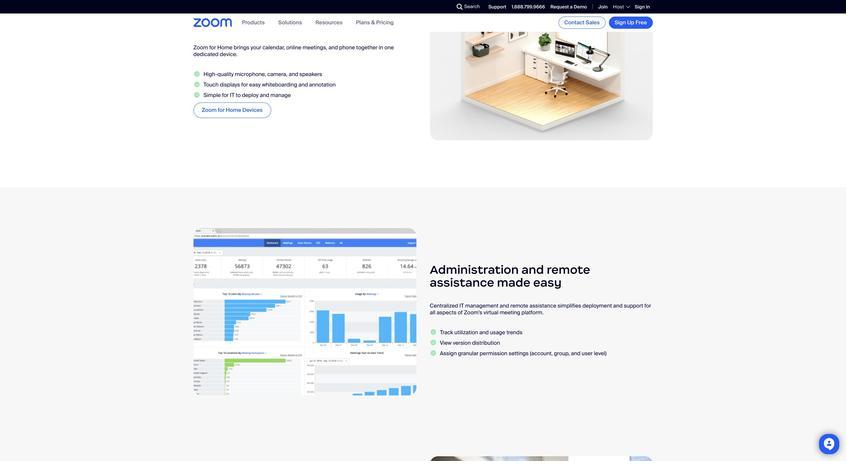 Task type: locate. For each thing, give the bounding box(es) containing it.
zoom down simple
[[202, 107, 217, 114]]

zoom for home brings your calendar, online meetings, and phone together in one dedicated device.
[[194, 44, 394, 58]]

devices
[[243, 107, 263, 114]]

permission
[[480, 350, 508, 357]]

quality
[[218, 71, 234, 78]]

1 vertical spatial remote
[[511, 302, 529, 309]]

remote
[[547, 262, 591, 277], [511, 302, 529, 309]]

0 horizontal spatial sign
[[615, 19, 626, 26]]

sign left in
[[635, 4, 645, 10]]

resources
[[316, 19, 343, 26]]

analytics image
[[194, 228, 417, 396]]

1 horizontal spatial remote
[[547, 262, 591, 277]]

assistance inside the administration and remote assistance made easy
[[430, 275, 495, 290]]

displays
[[220, 81, 240, 88]]

online
[[286, 44, 302, 51]]

0 vertical spatial home
[[217, 44, 233, 51]]

in
[[379, 44, 383, 51]]

1 vertical spatial zoom
[[202, 107, 217, 114]]

0 vertical spatial assistance
[[430, 275, 495, 290]]

0 vertical spatial easy
[[249, 81, 261, 88]]

and inside the administration and remote assistance made easy
[[522, 262, 544, 277]]

zoom inside zoom for home brings your calendar, online meetings, and phone together in one dedicated device.
[[194, 44, 208, 51]]

deployment
[[583, 302, 612, 309]]

support link
[[489, 4, 507, 10]]

assistance inside centralized it management and remote assistance simplifies deployment and support for all aspects of zoom's virtual meeting platform.
[[530, 302, 557, 309]]

for
[[209, 44, 216, 51], [241, 81, 248, 88], [222, 92, 229, 99], [218, 107, 225, 114], [645, 302, 652, 309]]

1 vertical spatial easy
[[534, 275, 562, 290]]

&
[[371, 19, 375, 26]]

calendar,
[[263, 44, 285, 51]]

for left device. on the top of the page
[[209, 44, 216, 51]]

products
[[242, 19, 265, 26]]

office
[[299, 4, 332, 19]]

sales
[[586, 19, 600, 26]]

(account,
[[530, 350, 553, 357]]

get
[[194, 4, 215, 19]]

home down to
[[226, 107, 241, 114]]

1 vertical spatial home
[[226, 107, 241, 114]]

zoom down the right
[[194, 44, 208, 51]]

host
[[614, 4, 625, 10]]

1 horizontal spatial sign
[[635, 4, 645, 10]]

sign left up
[[615, 19, 626, 26]]

assistance
[[430, 275, 495, 290], [530, 302, 557, 309]]

a
[[570, 4, 573, 10]]

in-
[[282, 4, 299, 19]]

easy
[[249, 81, 261, 88], [534, 275, 562, 290]]

1 horizontal spatial assistance
[[530, 302, 557, 309]]

0 vertical spatial zoom
[[194, 44, 208, 51]]

for for brings
[[209, 44, 216, 51]]

collaboration
[[335, 4, 414, 19]]

plans & pricing
[[356, 19, 394, 26]]

easy inside the administration and remote assistance made easy
[[534, 275, 562, 290]]

for down simple
[[218, 107, 225, 114]]

easy up centralized it management and remote assistance simplifies deployment and support for all aspects of zoom's virtual meeting platform. on the right
[[534, 275, 562, 290]]

home left brings
[[217, 44, 233, 51]]

utilization
[[455, 329, 478, 336]]

pricing
[[376, 19, 394, 26]]

1 vertical spatial sign
[[615, 19, 626, 26]]

sign
[[635, 4, 645, 10], [615, 19, 626, 26]]

0 vertical spatial remote
[[547, 262, 591, 277]]

up
[[628, 19, 635, 26]]

1 horizontal spatial easy
[[534, 275, 562, 290]]

user
[[582, 350, 593, 357]]

join
[[599, 4, 608, 10]]

contact
[[565, 19, 585, 26]]

None search field
[[432, 1, 459, 12]]

manage
[[271, 92, 291, 99]]

easy down microphone,
[[249, 81, 261, 88]]

it right "aspects"
[[460, 302, 464, 309]]

for inside zoom for home brings your calendar, online meetings, and phone together in one dedicated device.
[[209, 44, 216, 51]]

version
[[453, 339, 471, 346]]

phone
[[339, 44, 355, 51]]

home
[[256, 17, 290, 32]]

one
[[385, 44, 394, 51]]

remote inside centralized it management and remote assistance simplifies deployment and support for all aspects of zoom's virtual meeting platform.
[[511, 302, 529, 309]]

sign up free
[[615, 19, 647, 26]]

sign up free link
[[609, 17, 653, 29]]

view
[[440, 339, 452, 346]]

it left to
[[230, 92, 235, 99]]

and
[[329, 44, 338, 51], [289, 71, 298, 78], [299, 81, 308, 88], [260, 92, 269, 99], [522, 262, 544, 277], [500, 302, 510, 309], [614, 302, 623, 309], [480, 329, 489, 336], [572, 350, 581, 357]]

all
[[430, 309, 436, 316]]

for right support
[[645, 302, 652, 309]]

zoom
[[194, 44, 208, 51], [202, 107, 217, 114]]

0 vertical spatial it
[[230, 92, 235, 99]]

sign for sign up free
[[615, 19, 626, 26]]

of
[[458, 309, 463, 316]]

assistance left simplifies
[[530, 302, 557, 309]]

1 vertical spatial it
[[460, 302, 464, 309]]

for down displays
[[222, 92, 229, 99]]

together
[[357, 44, 378, 51]]

home inside zoom for home brings your calendar, online meetings, and phone together in one dedicated device.
[[217, 44, 233, 51]]

0 horizontal spatial assistance
[[430, 275, 495, 290]]

0 vertical spatial sign
[[635, 4, 645, 10]]

platform.
[[522, 309, 544, 316]]

camera,
[[268, 71, 288, 78]]

zoom for home image
[[430, 0, 653, 140]]

to
[[236, 92, 241, 99]]

plans & pricing link
[[356, 19, 394, 26]]

sign in link
[[635, 4, 651, 10]]

home
[[217, 44, 233, 51], [226, 107, 241, 114]]

device.
[[220, 51, 238, 58]]

get immersive in-office collaboration right from home
[[194, 4, 414, 32]]

usage
[[490, 329, 506, 336]]

it
[[230, 92, 235, 99], [460, 302, 464, 309]]

0 horizontal spatial remote
[[511, 302, 529, 309]]

1 vertical spatial assistance
[[530, 302, 557, 309]]

meeting
[[500, 309, 521, 316]]

granular
[[458, 350, 479, 357]]

1 horizontal spatial it
[[460, 302, 464, 309]]

assistance up centralized
[[430, 275, 495, 290]]



Task type: vqa. For each thing, say whether or not it's contained in the screenshot.
Well
no



Task type: describe. For each thing, give the bounding box(es) containing it.
search image
[[457, 4, 463, 10]]

for for to
[[222, 92, 229, 99]]

free
[[636, 19, 647, 26]]

0 horizontal spatial easy
[[249, 81, 261, 88]]

simple for it to deploy and manage
[[204, 92, 291, 99]]

assign granular permission settings (account, group, and user level)
[[440, 350, 607, 357]]

assign
[[440, 350, 457, 357]]

your
[[251, 44, 261, 51]]

it inside centralized it management and remote assistance simplifies deployment and support for all aspects of zoom's virtual meeting platform.
[[460, 302, 464, 309]]

track utilization and usage trends
[[440, 329, 523, 336]]

zoom for home devices link
[[194, 103, 271, 118]]

level)
[[594, 350, 607, 357]]

administration and remote assistance made easy
[[430, 262, 591, 290]]

dedicated
[[194, 51, 219, 58]]

deploy
[[242, 92, 259, 99]]

for up simple for it to deploy and manage
[[241, 81, 248, 88]]

support
[[489, 4, 507, 10]]

1.888.799.9666
[[512, 4, 545, 10]]

distribution
[[472, 339, 500, 346]]

for inside centralized it management and remote assistance simplifies deployment and support for all aspects of zoom's virtual meeting platform.
[[645, 302, 652, 309]]

simplifies
[[558, 302, 582, 309]]

centralized
[[430, 302, 459, 309]]

zoom's
[[464, 309, 483, 316]]

high-quality microphone, camera, and speakers
[[204, 71, 322, 78]]

zoom logo image
[[194, 18, 232, 27]]

join link
[[599, 4, 608, 10]]

solutions
[[278, 19, 302, 26]]

zoom for home devices
[[202, 107, 263, 114]]

brings
[[234, 44, 250, 51]]

annotation
[[309, 81, 336, 88]]

remote inside the administration and remote assistance made easy
[[547, 262, 591, 277]]

search
[[465, 3, 480, 9]]

products button
[[242, 19, 265, 26]]

right
[[194, 17, 222, 32]]

zoom for zoom for home brings your calendar, online meetings, and phone together in one dedicated device.
[[194, 44, 208, 51]]

touch displays for easy whiteboarding and annotation
[[204, 81, 336, 88]]

high-
[[204, 71, 218, 78]]

home for brings
[[217, 44, 233, 51]]

contact sales
[[565, 19, 600, 26]]

home for devices
[[226, 107, 241, 114]]

meetings,
[[303, 44, 328, 51]]

microphone,
[[235, 71, 266, 78]]

management
[[466, 302, 499, 309]]

whiteboarding
[[262, 81, 297, 88]]

and inside zoom for home brings your calendar, online meetings, and phone together in one dedicated device.
[[329, 44, 338, 51]]

sign for sign in
[[635, 4, 645, 10]]

from
[[225, 17, 254, 32]]

search image
[[457, 4, 463, 10]]

sign in
[[635, 4, 651, 10]]

immersive
[[218, 4, 279, 19]]

track
[[440, 329, 453, 336]]

resources button
[[316, 19, 343, 26]]

0 horizontal spatial it
[[230, 92, 235, 99]]

request
[[551, 4, 569, 10]]

contact sales link
[[559, 17, 606, 29]]

made
[[497, 275, 531, 290]]

administration
[[430, 262, 519, 277]]

in
[[646, 4, 651, 10]]

simple
[[204, 92, 221, 99]]

zoom for zoom for home devices
[[202, 107, 217, 114]]

trends
[[507, 329, 523, 336]]

view version distribution
[[440, 339, 500, 346]]

plans
[[356, 19, 370, 26]]

for for devices
[[218, 107, 225, 114]]

centralized it management and remote assistance simplifies deployment and support for all aspects of zoom's virtual meeting platform.
[[430, 302, 652, 316]]

1.888.799.9666 link
[[512, 4, 545, 10]]

virtual
[[484, 309, 499, 316]]

demo
[[574, 4, 588, 10]]

request a demo
[[551, 4, 588, 10]]

speakers
[[300, 71, 322, 78]]

host button
[[614, 4, 630, 10]]

settings
[[509, 350, 529, 357]]

support
[[624, 302, 644, 309]]

request a demo link
[[551, 4, 588, 10]]

aspects
[[437, 309, 457, 316]]

solutions button
[[278, 19, 302, 26]]



